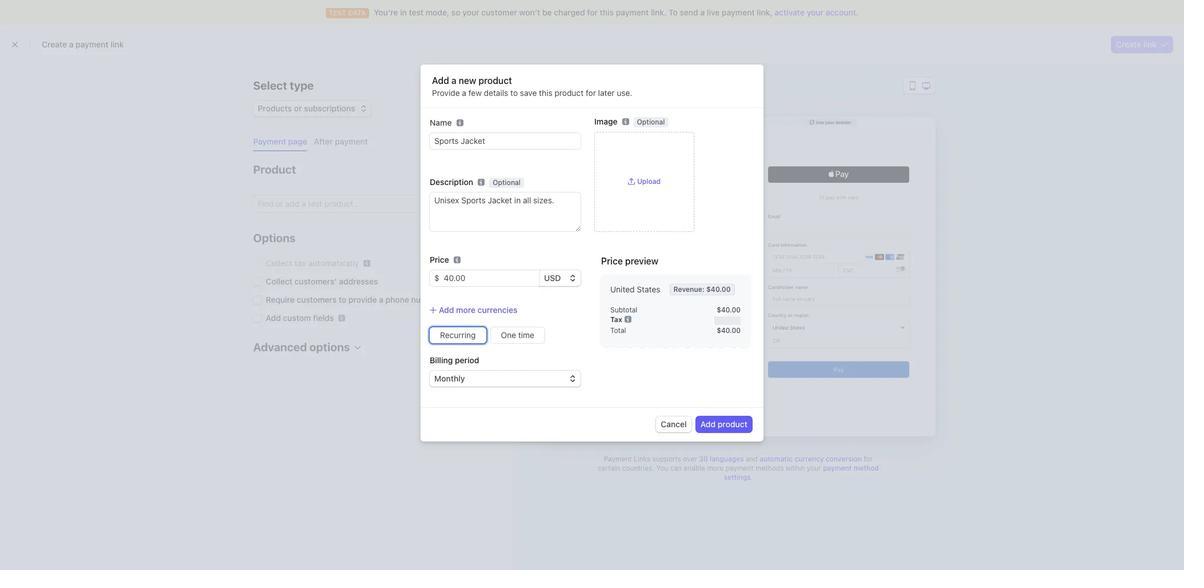 Task type: vqa. For each thing, say whether or not it's contained in the screenshot.
recent ELEMENT
no



Task type: locate. For each thing, give the bounding box(es) containing it.
1 vertical spatial for
[[586, 88, 596, 98]]

products
[[258, 103, 292, 113]]

require
[[266, 295, 295, 305]]

payment method settings
[[724, 464, 879, 482]]

a inside payment page tab panel
[[379, 295, 384, 305]]

2 create from the left
[[1117, 39, 1142, 49]]

1 horizontal spatial more
[[708, 464, 724, 473]]

supports
[[653, 455, 682, 464]]

0 horizontal spatial more
[[456, 305, 476, 315]]

or
[[294, 103, 302, 113]]

few
[[469, 88, 482, 98]]

0 horizontal spatial optional
[[493, 178, 521, 187]]

2 vertical spatial for
[[864, 455, 873, 464]]

customer
[[482, 7, 517, 17]]

payment left page
[[253, 137, 286, 146]]

collect for collect tax automatically
[[266, 258, 293, 268]]

preview
[[541, 79, 584, 92]]

to left save
[[511, 88, 518, 98]]

more inside button
[[456, 305, 476, 315]]

this right save
[[539, 88, 553, 98]]

links
[[634, 455, 651, 464]]

1 horizontal spatial to
[[511, 88, 518, 98]]

and
[[746, 455, 758, 464]]

1 create from the left
[[42, 39, 67, 49]]

more down 30 languages link
[[708, 464, 724, 473]]

0 horizontal spatial create
[[42, 39, 67, 49]]

1 horizontal spatial product
[[555, 88, 584, 98]]

create
[[42, 39, 67, 49], [1117, 39, 1142, 49]]

2 collect from the top
[[266, 277, 293, 286]]

0 vertical spatial .
[[857, 7, 859, 17]]

add right 'cancel'
[[701, 420, 716, 429]]

method
[[854, 464, 879, 473]]

2 horizontal spatial product
[[718, 420, 748, 429]]

number
[[411, 295, 441, 305]]

Unisex Sports Jacket in all sizes. text field
[[430, 192, 581, 231]]

use your domain
[[816, 120, 851, 124]]

product up details
[[479, 75, 512, 86]]

fields
[[313, 313, 334, 323]]

add down "require" on the left bottom
[[266, 313, 281, 323]]

description
[[430, 177, 474, 187]]

add inside add more currencies button
[[439, 305, 454, 315]]

payment
[[616, 7, 649, 17], [722, 7, 755, 17], [76, 39, 109, 49], [335, 137, 368, 146], [726, 464, 754, 473], [823, 464, 852, 473]]

product left later at the top of the page
[[555, 88, 584, 98]]

0 vertical spatial collect
[[266, 258, 293, 268]]

0 vertical spatial to
[[511, 88, 518, 98]]

1 horizontal spatial this
[[600, 7, 614, 17]]

add for more
[[439, 305, 454, 315]]

1 vertical spatial .
[[751, 473, 753, 482]]

0 horizontal spatial .
[[751, 473, 753, 482]]

currencies
[[478, 305, 518, 315]]

payment inside payment method settings
[[823, 464, 852, 473]]

to
[[511, 88, 518, 98], [339, 295, 347, 305]]

use
[[816, 120, 824, 124]]

cancel
[[661, 420, 687, 429]]

1 link from the left
[[111, 39, 124, 49]]

for left later at the top of the page
[[586, 88, 596, 98]]

your right use
[[826, 120, 835, 124]]

30 languages link
[[699, 455, 744, 464]]

more inside the for certain countries. you can enable more payment methods within your
[[708, 464, 724, 473]]

0 vertical spatial optional
[[637, 118, 665, 126]]

0 horizontal spatial to
[[339, 295, 347, 305]]

for up method
[[864, 455, 873, 464]]

add inside add product button
[[701, 420, 716, 429]]

cancel button
[[657, 417, 692, 433]]

more
[[456, 305, 476, 315], [708, 464, 724, 473]]

0 vertical spatial this
[[600, 7, 614, 17]]

0 horizontal spatial link
[[111, 39, 124, 49]]

collect
[[266, 258, 293, 268], [266, 277, 293, 286]]

more up recurring
[[456, 305, 476, 315]]

0 vertical spatial product
[[479, 75, 512, 86]]

period
[[455, 355, 479, 365]]

1 horizontal spatial payment
[[604, 455, 632, 464]]

1 vertical spatial product
[[555, 88, 584, 98]]

product up 'payment links supports over 30 languages and automatic currency conversion'
[[718, 420, 748, 429]]

0 vertical spatial more
[[456, 305, 476, 315]]

use your domain button
[[804, 119, 857, 125]]

add product
[[701, 420, 748, 429]]

products or subscriptions
[[258, 103, 355, 113]]

optional up unisex sports jacket in all sizes. text field
[[493, 178, 521, 187]]

price up $ at the top left of page
[[430, 255, 449, 265]]

optional for description
[[493, 178, 521, 187]]

after
[[314, 137, 333, 146]]

1 vertical spatial optional
[[493, 178, 521, 187]]

products or subscriptions button
[[253, 98, 371, 117]]

0 horizontal spatial product
[[479, 75, 512, 86]]

to inside add a new product provide a few details to save this product for later use.
[[511, 88, 518, 98]]

1 vertical spatial this
[[539, 88, 553, 98]]

payment link settings tab list
[[249, 133, 493, 152]]

optional for image
[[637, 118, 665, 126]]

0 horizontal spatial this
[[539, 88, 553, 98]]

revenue: $40.00
[[674, 285, 731, 294]]

image
[[595, 116, 618, 126]]

1 vertical spatial collect
[[266, 277, 293, 286]]

to
[[669, 7, 678, 17]]

usd button
[[540, 270, 581, 286]]

collect left tax
[[266, 258, 293, 268]]

1 horizontal spatial optional
[[637, 118, 665, 126]]

add up provide at top
[[432, 75, 449, 86]]

subscriptions
[[304, 103, 355, 113]]

add down number
[[439, 305, 454, 315]]

1 collect from the top
[[266, 258, 293, 268]]

1 horizontal spatial link
[[1144, 39, 1157, 49]]

united
[[611, 285, 635, 294]]

link,
[[757, 7, 773, 17]]

methods
[[756, 464, 784, 473]]

info image
[[625, 316, 632, 323]]

30
[[699, 455, 708, 464]]

2 vertical spatial $40.00
[[717, 326, 741, 335]]

add
[[432, 75, 449, 86], [439, 305, 454, 315], [266, 313, 281, 323], [701, 420, 716, 429]]

product
[[253, 163, 296, 176]]

1 vertical spatial payment
[[604, 455, 632, 464]]

1 horizontal spatial create
[[1117, 39, 1142, 49]]

for right charged
[[587, 7, 598, 17]]

add inside payment page tab panel
[[266, 313, 281, 323]]

1 vertical spatial $40.00
[[717, 306, 741, 314]]

payment method settings link
[[724, 464, 879, 482]]

payment page tab panel
[[244, 152, 493, 372]]

to left provide
[[339, 295, 347, 305]]

0 vertical spatial payment
[[253, 137, 286, 146]]

create inside button
[[1117, 39, 1142, 49]]

payment
[[253, 137, 286, 146], [604, 455, 632, 464]]

this
[[600, 7, 614, 17], [539, 88, 553, 98]]

0 horizontal spatial price
[[430, 255, 449, 265]]

collect up "require" on the left bottom
[[266, 277, 293, 286]]

1 horizontal spatial price
[[601, 256, 623, 266]]

2 vertical spatial product
[[718, 420, 748, 429]]

activate
[[775, 7, 805, 17]]

your right so at the top left
[[463, 7, 480, 17]]

languages
[[710, 455, 744, 464]]

this right charged
[[600, 7, 614, 17]]

upload button
[[628, 177, 661, 186]]

your inside the for certain countries. you can enable more payment methods within your
[[807, 464, 821, 473]]

recurring
[[440, 330, 476, 340]]

require customers to provide a phone number
[[266, 295, 441, 305]]

settings
[[724, 473, 751, 482]]

collect for collect customers' addresses
[[266, 277, 293, 286]]

payment inside button
[[253, 137, 286, 146]]

your down automatic currency conversion link
[[807, 464, 821, 473]]

payment inside the for certain countries. you can enable more payment methods within your
[[726, 464, 754, 473]]

advanced
[[253, 341, 307, 354]]

billing period
[[430, 355, 479, 365]]

0 horizontal spatial payment
[[253, 137, 286, 146]]

product
[[479, 75, 512, 86], [555, 88, 584, 98], [718, 420, 748, 429]]

1 vertical spatial more
[[708, 464, 724, 473]]

link.
[[651, 7, 667, 17]]

payment up certain
[[604, 455, 632, 464]]

payment inside button
[[335, 137, 368, 146]]

be
[[543, 7, 552, 17]]

collect tax automatically
[[266, 258, 359, 268]]

payment page
[[253, 137, 307, 146]]

$40.00 for total
[[717, 326, 741, 335]]

optional right image
[[637, 118, 665, 126]]

add inside add a new product provide a few details to save this product for later use.
[[432, 75, 449, 86]]

1 vertical spatial to
[[339, 295, 347, 305]]

one time
[[501, 330, 535, 340]]

provide
[[432, 88, 460, 98]]

after payment
[[314, 137, 368, 146]]

create for create link
[[1117, 39, 1142, 49]]

your inside button
[[826, 120, 835, 124]]

create for create a payment link
[[42, 39, 67, 49]]

price left preview at top right
[[601, 256, 623, 266]]

2 link from the left
[[1144, 39, 1157, 49]]

customers
[[297, 295, 337, 305]]

provide
[[349, 295, 377, 305]]



Task type: describe. For each thing, give the bounding box(es) containing it.
account
[[826, 7, 857, 17]]

create link button
[[1112, 36, 1173, 53]]

payment for payment page
[[253, 137, 286, 146]]

conversion
[[826, 455, 862, 464]]

one
[[501, 330, 516, 340]]

you're
[[374, 7, 398, 17]]

$40.00 for subtotal
[[717, 306, 741, 314]]

this inside add a new product provide a few details to save this product for later use.
[[539, 88, 553, 98]]

certain
[[598, 464, 621, 473]]

united states
[[611, 285, 661, 294]]

details
[[484, 88, 509, 98]]

payment for payment links supports over 30 languages and automatic currency conversion
[[604, 455, 632, 464]]

currency
[[795, 455, 824, 464]]

phone
[[386, 295, 409, 305]]

advanced options button
[[249, 333, 362, 356]]

automatic
[[760, 455, 793, 464]]

1 horizontal spatial .
[[857, 7, 859, 17]]

after payment button
[[309, 133, 375, 152]]

options
[[253, 232, 296, 245]]

charged
[[554, 7, 585, 17]]

automatically
[[308, 258, 359, 268]]

for inside add a new product provide a few details to save this product for later use.
[[586, 88, 596, 98]]

for inside the for certain countries. you can enable more payment methods within your
[[864, 455, 873, 464]]

0 vertical spatial $40.00
[[707, 285, 731, 294]]

within
[[786, 464, 805, 473]]

options
[[310, 341, 350, 354]]

later
[[598, 88, 615, 98]]

revenue:
[[674, 285, 705, 294]]

activate your account link
[[775, 7, 857, 17]]

automatic currency conversion link
[[760, 455, 862, 464]]

enable
[[684, 464, 706, 473]]

usd
[[544, 273, 561, 283]]

add for custom
[[266, 313, 281, 323]]

payment page button
[[249, 133, 314, 152]]

you
[[657, 464, 669, 473]]

select type
[[253, 79, 314, 92]]

live
[[707, 7, 720, 17]]

price for price preview
[[601, 256, 623, 266]]

payment links supports over 30 languages and automatic currency conversion
[[604, 455, 862, 464]]

add more currencies button
[[430, 305, 518, 316]]

add a new product provide a few details to save this product for later use.
[[432, 75, 633, 98]]

price preview
[[601, 256, 659, 266]]

Premium Plan, sunglasses, etc. text field
[[430, 133, 581, 149]]

add for product
[[701, 420, 716, 429]]

tax
[[611, 315, 623, 324]]

add for a
[[432, 75, 449, 86]]

type
[[290, 79, 314, 92]]

add more currencies
[[439, 305, 518, 315]]

create link
[[1117, 39, 1157, 49]]

over
[[683, 455, 697, 464]]

customers'
[[295, 277, 337, 286]]

domain
[[836, 120, 851, 124]]

custom
[[283, 313, 311, 323]]

to inside payment page tab panel
[[339, 295, 347, 305]]

tax
[[295, 258, 306, 268]]

0 vertical spatial for
[[587, 7, 598, 17]]

addresses
[[339, 277, 378, 286]]

save
[[520, 88, 537, 98]]

subtotal
[[611, 306, 638, 314]]

upload
[[637, 177, 661, 186]]

test
[[409, 7, 424, 17]]

total
[[611, 326, 626, 335]]

name
[[430, 118, 452, 127]]

add custom fields
[[266, 313, 334, 323]]

mode,
[[426, 7, 450, 17]]

buy.stripe.com
[[726, 120, 758, 124]]

countries.
[[622, 464, 655, 473]]

$
[[435, 273, 440, 283]]

select
[[253, 79, 287, 92]]

you're in test mode, so your customer won't be charged for this payment link. to send a live payment link, activate your account .
[[374, 7, 859, 17]]

billing
[[430, 355, 453, 365]]

advanced options
[[253, 341, 350, 354]]

preview
[[625, 256, 659, 266]]

link inside button
[[1144, 39, 1157, 49]]

for certain countries. you can enable more payment methods within your
[[598, 455, 873, 473]]

won't
[[520, 7, 541, 17]]

product inside button
[[718, 420, 748, 429]]

price for price
[[430, 255, 449, 265]]

0.00 text field
[[440, 270, 540, 286]]

so
[[452, 7, 461, 17]]

send
[[680, 7, 699, 17]]

add product button
[[696, 417, 752, 433]]

your right the activate
[[807, 7, 824, 17]]



